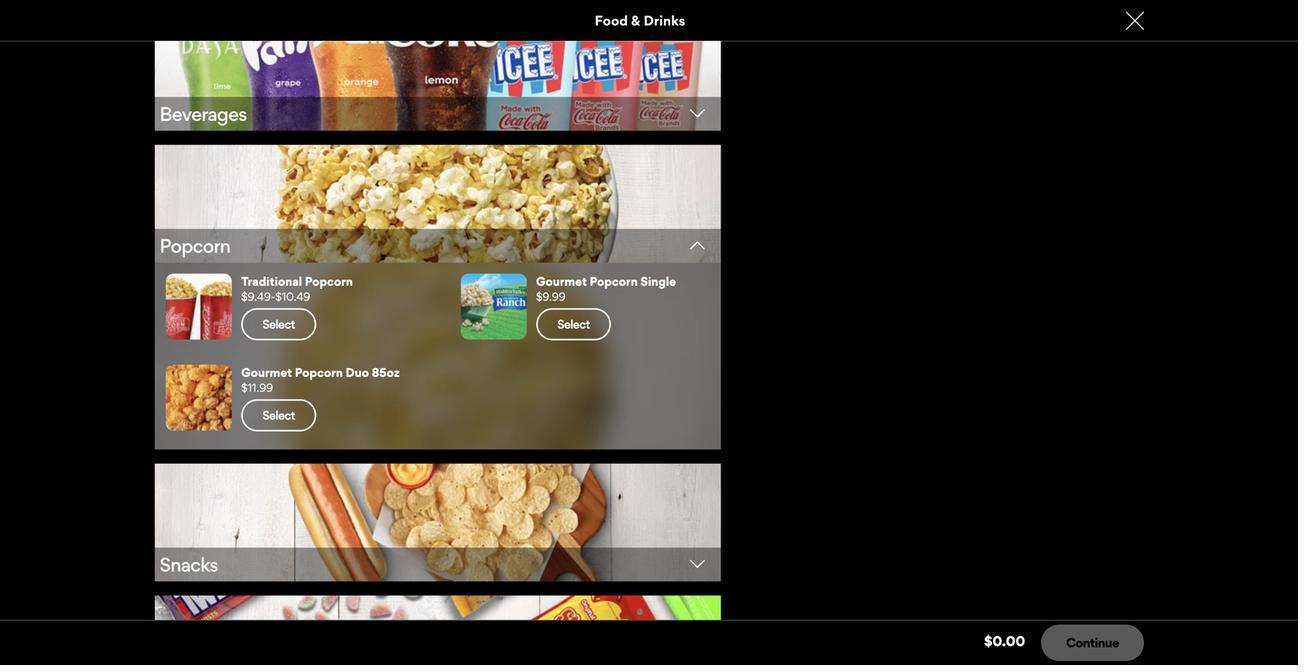 Task type: describe. For each thing, give the bounding box(es) containing it.
beverages
[[160, 102, 247, 126]]

select button for gourmet popcorn duo 85oz
[[241, 400, 316, 432]]

snacks button
[[155, 464, 721, 585]]

duo
[[346, 366, 369, 380]]

gourmet popcorn duo 85oz $11.99
[[241, 366, 400, 395]]

single
[[641, 275, 676, 289]]

$9.99
[[536, 290, 566, 304]]

click to expand this list image for beverages
[[676, 106, 720, 121]]

popcorn for traditional popcorn
[[305, 275, 353, 289]]

select for gourmet popcorn single
[[558, 317, 590, 332]]

cookie consent banner dialog
[[0, 623, 1299, 666]]

select button for traditional popcorn
[[241, 308, 316, 341]]

snacks
[[160, 553, 218, 577]]

beverages image image
[[155, 13, 721, 131]]

popcorn button
[[155, 145, 721, 266]]



Task type: locate. For each thing, give the bounding box(es) containing it.
gourmet
[[536, 275, 587, 289], [241, 366, 292, 380]]

select for gourmet popcorn duo 85oz
[[263, 408, 295, 423]]

0 horizontal spatial gourmet
[[241, 366, 292, 380]]

traditional
[[241, 275, 302, 289]]

select button down $9.99
[[536, 308, 611, 341]]

snacks image image
[[155, 464, 721, 582]]

gourmet up $11.99
[[241, 366, 292, 380]]

popcorn for gourmet popcorn duo 85oz
[[295, 366, 343, 380]]

popcorn inside traditional popcorn $9.49-$10.49
[[305, 275, 353, 289]]

select
[[263, 317, 295, 332], [558, 317, 590, 332], [263, 408, 295, 423]]

1 vertical spatial click to expand this list image
[[676, 238, 720, 253]]

$10.49
[[275, 290, 310, 304]]

click to expand this list image inside snacks button
[[676, 557, 720, 572]]

click to expand this list image inside beverages button
[[676, 106, 720, 121]]

beverages button
[[155, 13, 721, 134]]

0 vertical spatial click to expand this list image
[[676, 106, 720, 121]]

popcorn for gourmet popcorn single
[[590, 275, 638, 289]]

gourmet for gourmet popcorn duo 85oz
[[241, 366, 292, 380]]

$0.00
[[985, 634, 1026, 651]]

traditional popcorn $9.49-$10.49
[[241, 275, 353, 304]]

select down $9.99
[[558, 317, 590, 332]]

treats image image
[[155, 596, 721, 666]]

click to expand this list image for snacks
[[676, 557, 720, 572]]

gourmet up $9.99
[[536, 275, 587, 289]]

popcorn
[[160, 234, 230, 258], [305, 275, 353, 289], [590, 275, 638, 289], [295, 366, 343, 380]]

gourmet inside gourmet popcorn single $9.99
[[536, 275, 587, 289]]

click to expand this list image for popcorn
[[676, 238, 720, 253]]

2 click to expand this list image from the top
[[676, 238, 720, 253]]

click to expand this list image
[[676, 106, 720, 121], [676, 238, 720, 253], [676, 557, 720, 572]]

popcorn image image
[[155, 145, 721, 263]]

select button down $11.99
[[241, 400, 316, 432]]

$9.49-
[[241, 290, 275, 304]]

1 vertical spatial gourmet
[[241, 366, 292, 380]]

1 horizontal spatial gourmet
[[536, 275, 587, 289]]

gourmet inside 'gourmet popcorn duo 85oz $11.99'
[[241, 366, 292, 380]]

gourmet for gourmet popcorn single
[[536, 275, 587, 289]]

gourmet popcorn single $9.99
[[536, 275, 676, 304]]

select down $11.99
[[263, 408, 295, 423]]

$11.99
[[241, 381, 273, 395]]

2 vertical spatial click to expand this list image
[[676, 557, 720, 572]]

1 click to expand this list image from the top
[[676, 106, 720, 121]]

popcorn inside 'gourmet popcorn duo 85oz $11.99'
[[295, 366, 343, 380]]

click to expand this list image inside the popcorn button
[[676, 238, 720, 253]]

85oz
[[372, 366, 400, 380]]

select down $10.49
[[263, 317, 295, 332]]

3 click to expand this list image from the top
[[676, 557, 720, 572]]

select button down $10.49
[[241, 308, 316, 341]]

select button
[[241, 308, 316, 341], [536, 308, 611, 341], [241, 400, 316, 432]]

select button for gourmet popcorn single
[[536, 308, 611, 341]]

select for traditional popcorn
[[263, 317, 295, 332]]

popcorn inside button
[[160, 234, 230, 258]]

0 vertical spatial gourmet
[[536, 275, 587, 289]]

popcorn inside gourmet popcorn single $9.99
[[590, 275, 638, 289]]



Task type: vqa. For each thing, say whether or not it's contained in the screenshot.
"Now" within the AMC Stubs Sign In or Join Now
no



